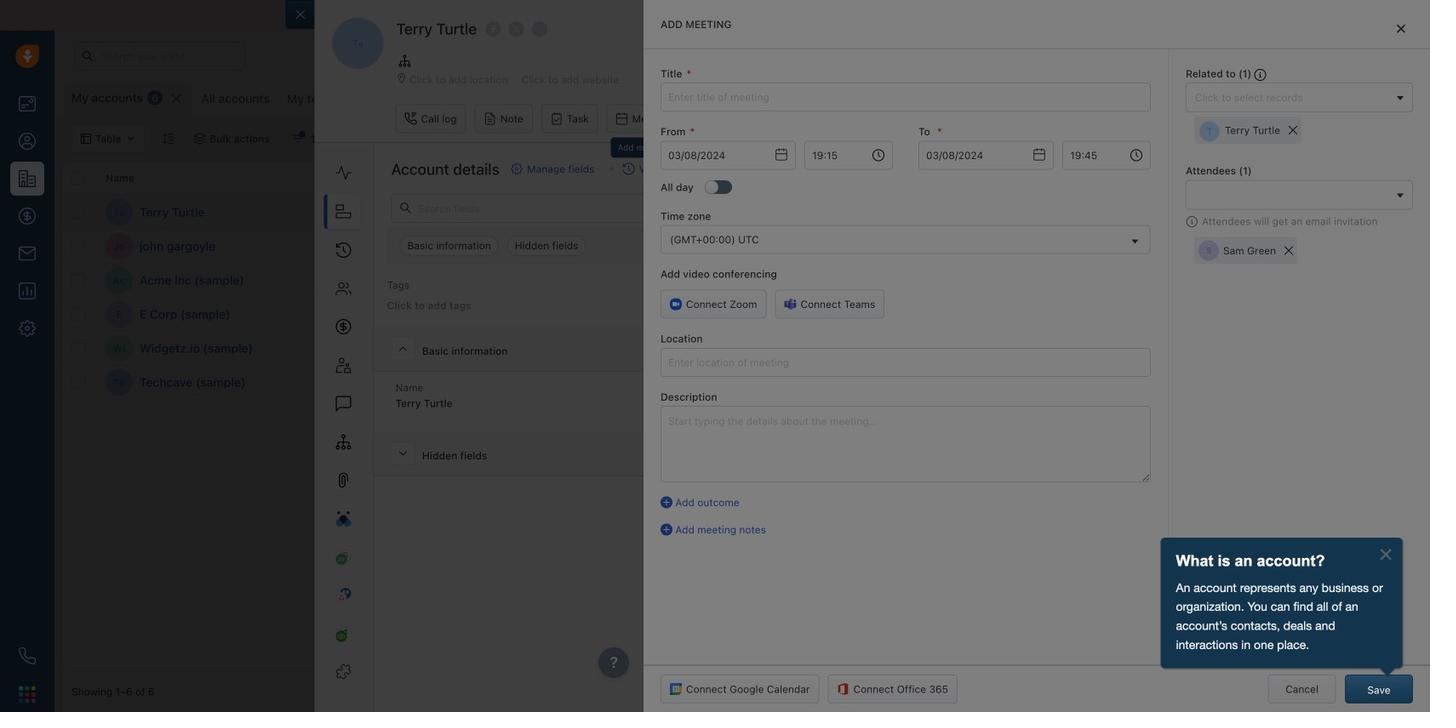 Task type: describe. For each thing, give the bounding box(es) containing it.
phone image
[[19, 648, 36, 665]]

j image
[[447, 335, 474, 362]]

Click to select records search field
[[1191, 89, 1391, 107]]

freshworks switcher image
[[19, 686, 36, 703]]

s image
[[447, 369, 474, 396]]

container_wx8msf4aqz5i3rn1 image
[[833, 343, 845, 355]]

Enter location of meeting text field
[[661, 348, 1151, 377]]

phone element
[[10, 639, 44, 673]]

hotspot (open by clicking or pressing space/enter) alert dialog
[[1158, 538, 1405, 684]]



Task type: locate. For each thing, give the bounding box(es) containing it.
container_wx8msf4aqz5i3rn1 image
[[193, 133, 205, 145], [292, 133, 304, 145], [833, 309, 845, 321], [957, 343, 969, 355], [833, 377, 845, 389]]

Search fields text field
[[391, 194, 902, 223]]

press space to select this row. row
[[63, 196, 438, 230], [438, 196, 1422, 230], [63, 230, 438, 264], [438, 230, 1422, 264], [63, 264, 438, 298], [438, 264, 1422, 298], [63, 298, 438, 332], [438, 298, 1422, 332], [63, 332, 438, 366], [438, 332, 1422, 366], [63, 366, 438, 400], [438, 366, 1422, 400]]

2 dialog from the left
[[644, 0, 1430, 713]]

group
[[1179, 82, 1320, 111]]

1 dialog from the left
[[286, 0, 1430, 713]]

send email image
[[1271, 51, 1283, 62]]

2 row group from the left
[[438, 196, 1422, 400]]

row
[[63, 162, 438, 196]]

j image
[[447, 301, 474, 328]]

grid
[[63, 160, 1422, 672]]

1 row group from the left
[[63, 196, 438, 400]]

row group
[[63, 196, 438, 400], [438, 196, 1422, 400]]

cell
[[1331, 196, 1422, 229], [1331, 230, 1422, 263], [948, 264, 1076, 297], [1331, 264, 1422, 297], [948, 298, 1076, 331], [1204, 298, 1331, 331], [1331, 298, 1422, 331], [1204, 332, 1331, 365], [1331, 332, 1422, 365], [1204, 366, 1331, 399], [1331, 366, 1422, 399]]

tooltip
[[611, 137, 676, 162]]

dialog
[[286, 0, 1430, 713], [644, 0, 1430, 713]]

None search field
[[1191, 186, 1391, 204]]

Search your CRM... text field
[[75, 42, 245, 71]]

Start typing the details about the meeting... text field
[[661, 406, 1151, 483]]

close image
[[1397, 24, 1405, 34]]

tab panel
[[644, 0, 1430, 713]]

Enter title of meeting text field
[[661, 83, 1151, 112]]



Task type: vqa. For each thing, say whether or not it's contained in the screenshot.
bottom container_WX8MsF4aQZ5i3RN1 image
yes



